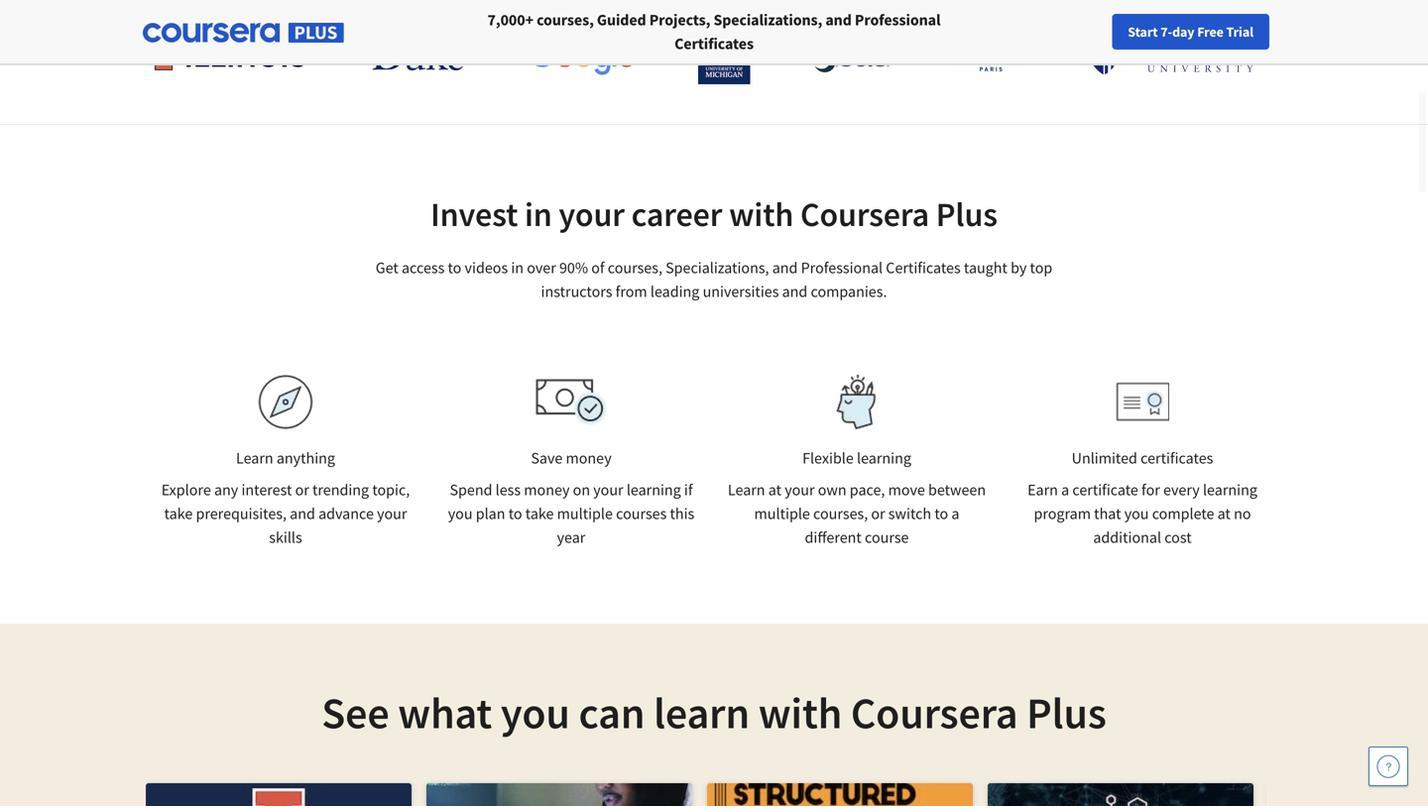 Task type: locate. For each thing, give the bounding box(es) containing it.
flexible learning image
[[823, 375, 892, 430]]

and up skills
[[290, 504, 315, 524]]

1 horizontal spatial take
[[526, 504, 554, 524]]

see what you can learn with coursera plus
[[322, 686, 1107, 741]]

1 multiple from the left
[[557, 504, 613, 524]]

instructors
[[541, 282, 613, 302]]

coursera image
[[24, 16, 150, 48]]

multiple up "different"
[[755, 504, 810, 524]]

90%
[[560, 258, 588, 278]]

learning for earn a certificate for every learning program that you complete at no additional cost
[[1204, 480, 1258, 500]]

professional
[[855, 10, 941, 30], [801, 258, 883, 278]]

1 vertical spatial specializations,
[[666, 258, 770, 278]]

leading teams: developing as a leader. university of illinois at urbana-champaign. course element
[[146, 784, 412, 807]]

0 vertical spatial at
[[769, 480, 782, 500]]

1 vertical spatial professional
[[801, 258, 883, 278]]

money
[[566, 448, 612, 468], [524, 480, 570, 500]]

learning up pace,
[[857, 448, 912, 468]]

over
[[527, 258, 556, 278]]

take right "plan" at the left bottom of the page
[[526, 504, 554, 524]]

your right on
[[594, 480, 624, 500]]

you left can
[[501, 686, 570, 741]]

certificates
[[675, 34, 754, 54], [886, 258, 961, 278]]

learn
[[236, 448, 274, 468], [728, 480, 766, 500]]

you down the spend
[[448, 504, 473, 524]]

sas image
[[815, 41, 891, 73]]

free
[[1198, 23, 1224, 41]]

leading
[[651, 282, 700, 302]]

in up over
[[525, 193, 552, 236]]

1 vertical spatial money
[[524, 480, 570, 500]]

coursera plus image
[[143, 23, 344, 43]]

a down the between
[[952, 504, 960, 524]]

invest in your career with coursera plus
[[431, 193, 998, 236]]

specializations,
[[714, 10, 823, 30], [666, 258, 770, 278]]

own
[[818, 480, 847, 500]]

your left own
[[785, 480, 815, 500]]

1 vertical spatial plus
[[1027, 686, 1107, 741]]

university of michigan image
[[699, 30, 751, 84]]

2 horizontal spatial learning
[[1204, 480, 1258, 500]]

0 vertical spatial a
[[1062, 480, 1070, 500]]

1 vertical spatial courses,
[[608, 258, 663, 278]]

and up sas image
[[826, 10, 852, 30]]

take inside "spend less money on your learning if you plan to take multiple courses this year"
[[526, 504, 554, 524]]

0 horizontal spatial multiple
[[557, 504, 613, 524]]

2 horizontal spatial to
[[935, 504, 949, 524]]

you inside "spend less money on your learning if you plan to take multiple courses this year"
[[448, 504, 473, 524]]

learning inside the "earn a certificate for every learning program that you complete at no additional cost"
[[1204, 480, 1258, 500]]

unlimited certificates
[[1072, 448, 1214, 468]]

with
[[729, 193, 794, 236], [759, 686, 843, 741]]

0 horizontal spatial at
[[769, 480, 782, 500]]

to right "plan" at the left bottom of the page
[[509, 504, 522, 524]]

1 horizontal spatial at
[[1218, 504, 1231, 524]]

0 vertical spatial plus
[[936, 193, 998, 236]]

learn up interest
[[236, 448, 274, 468]]

0 horizontal spatial learn
[[236, 448, 274, 468]]

get access to videos in over 90% of courses, specializations, and professional certificates taught by top instructors from leading universities and companies.
[[376, 258, 1053, 302]]

learning
[[857, 448, 912, 468], [627, 480, 681, 500], [1204, 480, 1258, 500]]

in inside 'get access to videos in over 90% of courses, specializations, and professional certificates taught by top instructors from leading universities and companies.'
[[511, 258, 524, 278]]

courses, inside 7,000+ courses, guided projects, specializations, and professional certificates
[[537, 10, 594, 30]]

earn
[[1028, 480, 1059, 500]]

0 horizontal spatial learning
[[627, 480, 681, 500]]

and inside 7,000+ courses, guided projects, specializations, and professional certificates
[[826, 10, 852, 30]]

learning up no
[[1204, 480, 1258, 500]]

1 take from the left
[[164, 504, 193, 524]]

1 vertical spatial or
[[872, 504, 886, 524]]

different
[[805, 528, 862, 548]]

1 horizontal spatial learn
[[728, 480, 766, 500]]

7,000+
[[488, 10, 534, 30]]

0 horizontal spatial plus
[[936, 193, 998, 236]]

in left over
[[511, 258, 524, 278]]

your inside learn at your own pace, move between multiple courses, or switch to a different course
[[785, 480, 815, 500]]

explore any interest or trending topic, take prerequisites, and advance your skills
[[161, 480, 410, 548]]

0 vertical spatial specializations,
[[714, 10, 823, 30]]

2 vertical spatial courses,
[[814, 504, 868, 524]]

a right earn
[[1062, 480, 1070, 500]]

spend
[[450, 480, 493, 500]]

and
[[826, 10, 852, 30], [773, 258, 798, 278], [782, 282, 808, 302], [290, 504, 315, 524]]

your down topic,
[[377, 504, 407, 524]]

if
[[685, 480, 693, 500]]

plus up introduction to programming with python and java. university of pennsylvania. specialization (4 courses) element
[[1027, 686, 1107, 741]]

0 horizontal spatial or
[[295, 480, 309, 500]]

0 horizontal spatial to
[[448, 258, 462, 278]]

at left own
[[769, 480, 782, 500]]

courses, inside learn at your own pace, move between multiple courses, or switch to a different course
[[814, 504, 868, 524]]

0 vertical spatial learn
[[236, 448, 274, 468]]

money down the save
[[524, 480, 570, 500]]

1 vertical spatial certificates
[[886, 258, 961, 278]]

1 vertical spatial coursera
[[851, 686, 1019, 741]]

prerequisites,
[[196, 504, 287, 524]]

1 horizontal spatial to
[[509, 504, 522, 524]]

0 vertical spatial certificates
[[675, 34, 754, 54]]

projects,
[[650, 10, 711, 30]]

2 take from the left
[[526, 504, 554, 524]]

at left no
[[1218, 504, 1231, 524]]

skills
[[269, 528, 302, 548]]

what
[[398, 686, 492, 741]]

certificates inside 'get access to videos in over 90% of courses, specializations, and professional certificates taught by top instructors from leading universities and companies.'
[[886, 258, 961, 278]]

career
[[1129, 23, 1167, 41]]

1 horizontal spatial courses,
[[608, 258, 663, 278]]

2 horizontal spatial you
[[1125, 504, 1150, 524]]

specializations, right projects,
[[714, 10, 823, 30]]

this
[[670, 504, 695, 524]]

coursera
[[801, 193, 930, 236], [851, 686, 1019, 741]]

to right "access"
[[448, 258, 462, 278]]

learning for spend less money on your learning if you plan to take multiple courses this year
[[627, 480, 681, 500]]

your inside explore any interest or trending topic, take prerequisites, and advance your skills
[[377, 504, 407, 524]]

learn anything
[[236, 448, 335, 468]]

you up additional
[[1125, 504, 1150, 524]]

0 horizontal spatial you
[[448, 504, 473, 524]]

a
[[1062, 480, 1070, 500], [952, 504, 960, 524]]

1 vertical spatial a
[[952, 504, 960, 524]]

help center image
[[1377, 755, 1401, 779]]

1 horizontal spatial learning
[[857, 448, 912, 468]]

courses, up google "image"
[[537, 10, 594, 30]]

your right find
[[1071, 23, 1098, 41]]

courses,
[[537, 10, 594, 30], [608, 258, 663, 278], [814, 504, 868, 524]]

learning inside "spend less money on your learning if you plan to take multiple courses this year"
[[627, 480, 681, 500]]

or up course
[[872, 504, 886, 524]]

1 horizontal spatial certificates
[[886, 258, 961, 278]]

or down the anything at the bottom left
[[295, 480, 309, 500]]

0 vertical spatial professional
[[855, 10, 941, 30]]

of
[[592, 258, 605, 278]]

flexible learning
[[803, 448, 912, 468]]

1 vertical spatial at
[[1218, 504, 1231, 524]]

take
[[164, 504, 193, 524], [526, 504, 554, 524]]

2 horizontal spatial courses,
[[814, 504, 868, 524]]

courses, up "different"
[[814, 504, 868, 524]]

your
[[1071, 23, 1098, 41], [559, 193, 625, 236], [594, 480, 624, 500], [785, 480, 815, 500], [377, 504, 407, 524]]

0 vertical spatial courses,
[[537, 10, 594, 30]]

from
[[616, 282, 648, 302]]

find your new career
[[1043, 23, 1167, 41]]

can
[[579, 686, 645, 741]]

certificates left the taught
[[886, 258, 961, 278]]

1 horizontal spatial or
[[872, 504, 886, 524]]

find your new career link
[[1033, 20, 1177, 45]]

for
[[1142, 480, 1161, 500]]

0 horizontal spatial take
[[164, 504, 193, 524]]

learn at your own pace, move between multiple courses, or switch to a different course
[[728, 480, 986, 548]]

1 horizontal spatial you
[[501, 686, 570, 741]]

courses, up the from
[[608, 258, 663, 278]]

specializations, up universities
[[666, 258, 770, 278]]

to
[[448, 258, 462, 278], [509, 504, 522, 524], [935, 504, 949, 524]]

7-
[[1161, 23, 1173, 41]]

certificates down projects,
[[675, 34, 754, 54]]

show notifications image
[[1198, 25, 1222, 49]]

professional up 'companies.'
[[801, 258, 883, 278]]

money up on
[[566, 448, 612, 468]]

cost
[[1165, 528, 1192, 548]]

learn inside learn at your own pace, move between multiple courses, or switch to a different course
[[728, 480, 766, 500]]

None search field
[[273, 12, 610, 52]]

to down the between
[[935, 504, 949, 524]]

professional up sas image
[[855, 10, 941, 30]]

with up universities
[[729, 193, 794, 236]]

0 horizontal spatial a
[[952, 504, 960, 524]]

courses, for multiple
[[814, 504, 868, 524]]

you
[[448, 504, 473, 524], [1125, 504, 1150, 524], [501, 686, 570, 741]]

1 horizontal spatial a
[[1062, 480, 1070, 500]]

learn
[[654, 686, 750, 741]]

save
[[531, 448, 563, 468]]

and up universities
[[773, 258, 798, 278]]

with up the structured query language (sql). university of colorado boulder. course 'element'
[[759, 686, 843, 741]]

start 7-day free trial button
[[1113, 14, 1270, 50]]

0 vertical spatial or
[[295, 480, 309, 500]]

2 multiple from the left
[[755, 504, 810, 524]]

1 vertical spatial learn
[[728, 480, 766, 500]]

learning up "courses"
[[627, 480, 681, 500]]

at inside the "earn a certificate for every learning program that you complete at no additional cost"
[[1218, 504, 1231, 524]]

take down explore
[[164, 504, 193, 524]]

or
[[295, 480, 309, 500], [872, 504, 886, 524]]

0 horizontal spatial courses,
[[537, 10, 594, 30]]

courses, inside 'get access to videos in over 90% of courses, specializations, and professional certificates taught by top instructors from leading universities and companies.'
[[608, 258, 663, 278]]

at
[[769, 480, 782, 500], [1218, 504, 1231, 524]]

specializations, inside 'get access to videos in over 90% of courses, specializations, and professional certificates taught by top instructors from leading universities and companies.'
[[666, 258, 770, 278]]

and right universities
[[782, 282, 808, 302]]

1 horizontal spatial plus
[[1027, 686, 1107, 741]]

0 horizontal spatial certificates
[[675, 34, 754, 54]]

on
[[573, 480, 590, 500]]

1 vertical spatial in
[[511, 258, 524, 278]]

topic,
[[372, 480, 410, 500]]

learn right if
[[728, 480, 766, 500]]

plus
[[936, 193, 998, 236], [1027, 686, 1107, 741]]

interest
[[242, 480, 292, 500]]

plus up the taught
[[936, 193, 998, 236]]

or inside explore any interest or trending topic, take prerequisites, and advance your skills
[[295, 480, 309, 500]]

1 horizontal spatial multiple
[[755, 504, 810, 524]]

multiple down on
[[557, 504, 613, 524]]



Task type: describe. For each thing, give the bounding box(es) containing it.
you inside the "earn a certificate for every learning program that you complete at no additional cost"
[[1125, 504, 1150, 524]]

google image
[[528, 39, 635, 75]]

your up of
[[559, 193, 625, 236]]

certificates inside 7,000+ courses, guided projects, specializations, and professional certificates
[[675, 34, 754, 54]]

certificates
[[1141, 448, 1214, 468]]

companies.
[[811, 282, 887, 302]]

earn a certificate for every learning program that you complete at no additional cost
[[1028, 480, 1258, 548]]

multiple inside "spend less money on your learning if you plan to take multiple courses this year"
[[557, 504, 613, 524]]

spend less money on your learning if you plan to take multiple courses this year
[[448, 480, 695, 548]]

python for everybody. university of michigan. specialization (5 courses) element
[[427, 784, 693, 807]]

or inside learn at your own pace, move between multiple courses, or switch to a different course
[[872, 504, 886, 524]]

certificate
[[1073, 480, 1139, 500]]

0 vertical spatial in
[[525, 193, 552, 236]]

advance
[[319, 504, 374, 524]]

that
[[1095, 504, 1122, 524]]

start 7-day free trial
[[1128, 23, 1254, 41]]

duke university image
[[372, 39, 464, 70]]

trending
[[313, 480, 369, 500]]

flexible
[[803, 448, 854, 468]]

save money
[[531, 448, 612, 468]]

year
[[557, 528, 586, 548]]

1 vertical spatial with
[[759, 686, 843, 741]]

a inside learn at your own pace, move between multiple courses, or switch to a different course
[[952, 504, 960, 524]]

at inside learn at your own pace, move between multiple courses, or switch to a different course
[[769, 480, 782, 500]]

every
[[1164, 480, 1200, 500]]

day
[[1173, 23, 1195, 41]]

take inside explore any interest or trending topic, take prerequisites, and advance your skills
[[164, 504, 193, 524]]

see
[[322, 686, 390, 741]]

videos
[[465, 258, 508, 278]]

additional
[[1094, 528, 1162, 548]]

courses, for of
[[608, 258, 663, 278]]

complete
[[1153, 504, 1215, 524]]

unlimited
[[1072, 448, 1138, 468]]

learn for learn anything
[[236, 448, 274, 468]]

by
[[1011, 258, 1027, 278]]

get
[[376, 258, 399, 278]]

between
[[929, 480, 986, 500]]

0 vertical spatial coursera
[[801, 193, 930, 236]]

move
[[889, 480, 926, 500]]

trial
[[1227, 23, 1254, 41]]

0 vertical spatial with
[[729, 193, 794, 236]]

no
[[1234, 504, 1252, 524]]

introduction to programming with python and java. university of pennsylvania. specialization (4 courses) element
[[988, 784, 1254, 807]]

professional inside 7,000+ courses, guided projects, specializations, and professional certificates
[[855, 10, 941, 30]]

money inside "spend less money on your learning if you plan to take multiple courses this year"
[[524, 480, 570, 500]]

to inside learn at your own pace, move between multiple courses, or switch to a different course
[[935, 504, 949, 524]]

your inside "spend less money on your learning if you plan to take multiple courses this year"
[[594, 480, 624, 500]]

university of illinois at urbana-champaign image
[[153, 41, 308, 73]]

7,000+ courses, guided projects, specializations, and professional certificates
[[488, 10, 941, 54]]

start
[[1128, 23, 1158, 41]]

access
[[402, 258, 445, 278]]

course
[[865, 528, 909, 548]]

and inside explore any interest or trending topic, take prerequisites, and advance your skills
[[290, 504, 315, 524]]

program
[[1034, 504, 1091, 524]]

multiple inside learn at your own pace, move between multiple courses, or switch to a different course
[[755, 504, 810, 524]]

pace,
[[850, 480, 885, 500]]

0 vertical spatial money
[[566, 448, 612, 468]]

taught
[[964, 258, 1008, 278]]

learn anything image
[[258, 375, 313, 430]]

career
[[632, 193, 723, 236]]

specializations, inside 7,000+ courses, guided projects, specializations, and professional certificates
[[714, 10, 823, 30]]

explore
[[161, 480, 211, 500]]

save money image
[[536, 379, 607, 426]]

learn for learn at your own pace, move between multiple courses, or switch to a different course
[[728, 480, 766, 500]]

unlimited certificates image
[[1117, 383, 1170, 422]]

hec paris image
[[954, 37, 1024, 77]]

new
[[1100, 23, 1126, 41]]

professional inside 'get access to videos in over 90% of courses, specializations, and professional certificates taught by top instructors from leading universities and companies.'
[[801, 258, 883, 278]]

johns hopkins university image
[[1087, 39, 1276, 75]]

plan
[[476, 504, 506, 524]]

courses
[[616, 504, 667, 524]]

the structured query language (sql). university of colorado boulder. course element
[[707, 784, 973, 807]]

invest
[[431, 193, 518, 236]]

to inside "spend less money on your learning if you plan to take multiple courses this year"
[[509, 504, 522, 524]]

switch
[[889, 504, 932, 524]]

anything
[[277, 448, 335, 468]]

less
[[496, 480, 521, 500]]

universities
[[703, 282, 779, 302]]

find
[[1043, 23, 1069, 41]]

to inside 'get access to videos in over 90% of courses, specializations, and professional certificates taught by top instructors from leading universities and companies.'
[[448, 258, 462, 278]]

any
[[214, 480, 238, 500]]

a inside the "earn a certificate for every learning program that you complete at no additional cost"
[[1062, 480, 1070, 500]]

top
[[1030, 258, 1053, 278]]

guided
[[597, 10, 647, 30]]



Task type: vqa. For each thing, say whether or not it's contained in the screenshot.


